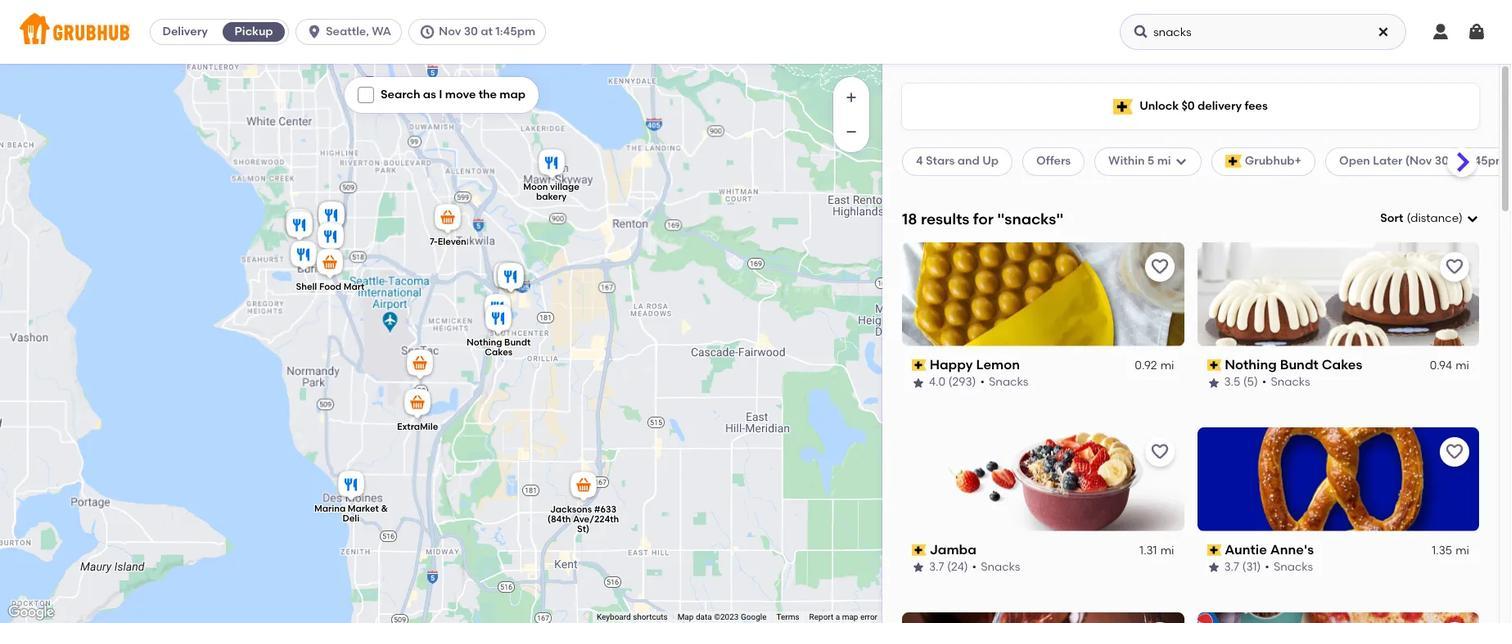Task type: vqa. For each thing, say whether or not it's contained in the screenshot.
Lemon Save this restaurant button
yes



Task type: locate. For each thing, give the bounding box(es) containing it.
star icon image for jamba
[[912, 561, 925, 574]]

jacksons
[[550, 504, 592, 514]]

jamba
[[930, 542, 977, 557]]

jacksons #633 (84th ave/224th st) image
[[568, 469, 600, 505]]

google
[[741, 613, 767, 622]]

nothing bundt cakes logo image
[[1198, 242, 1480, 346]]

0.92
[[1135, 359, 1158, 373]]

1 horizontal spatial nothing
[[1225, 357, 1277, 372]]

eleven
[[438, 236, 467, 247]]

mi right 1.35
[[1456, 544, 1470, 558]]

0 vertical spatial at
[[481, 25, 493, 38]]

• for jamba
[[973, 560, 977, 574]]

• for auntie anne's
[[1266, 560, 1270, 574]]

save this restaurant button for bundt
[[1440, 252, 1470, 282]]

subscription pass image for auntie anne's
[[1207, 545, 1222, 556]]

1 horizontal spatial 3.7
[[1225, 560, 1240, 574]]

0 vertical spatial nothing
[[467, 337, 502, 348]]

antojitos michalisco 1st ave image
[[315, 199, 348, 235]]

auntie anne's logo image
[[1198, 427, 1480, 531]]

delivery button
[[151, 19, 220, 45]]

mi right 0.92
[[1161, 359, 1175, 373]]

1 horizontal spatial grubhub plus flag logo image
[[1226, 155, 1242, 168]]

jacksons #633 (84th ave/224th st)
[[548, 504, 619, 534]]

4
[[916, 154, 923, 168]]

at left 1:45pm
[[481, 25, 493, 38]]

1 3.7 from the left
[[929, 560, 945, 574]]

cakes down nothing bundt cakes icon
[[485, 347, 513, 357]]

nothing bundt cakes up (5)
[[1225, 357, 1363, 372]]

map
[[678, 613, 694, 622]]

3.7 (24)
[[929, 560, 968, 574]]

google image
[[4, 602, 58, 623]]

1 horizontal spatial nothing bundt cakes
[[1225, 357, 1363, 372]]

mawadda cafe image
[[315, 199, 348, 235]]

map data ©2023 google
[[678, 613, 767, 622]]

Search for food, convenience, alcohol... search field
[[1120, 14, 1407, 50]]

"snacks"
[[998, 209, 1064, 228]]

snacks down anne's
[[1274, 560, 1314, 574]]

sort ( distance )
[[1381, 211, 1463, 225]]

snacks right (5)
[[1271, 375, 1311, 389]]

3.5
[[1225, 375, 1241, 389]]

0 vertical spatial grubhub plus flag logo image
[[1114, 99, 1134, 114]]

save this restaurant button for lemon
[[1145, 252, 1175, 282]]

1 horizontal spatial at
[[1452, 154, 1464, 168]]

save this restaurant image
[[1150, 257, 1170, 277]]

cakes inside map region
[[485, 347, 513, 357]]

keyboard shortcuts
[[597, 613, 668, 622]]

stars
[[926, 154, 955, 168]]

plus icon image
[[843, 89, 860, 106]]

• snacks for auntie anne's
[[1266, 560, 1314, 574]]

at left 1:45pm) in the right of the page
[[1452, 154, 1464, 168]]

star icon image left the 3.7 (31)
[[1207, 561, 1221, 574]]

&
[[381, 503, 388, 514]]

0 horizontal spatial cakes
[[485, 347, 513, 357]]

(
[[1407, 211, 1411, 225]]

• right (5)
[[1263, 375, 1267, 389]]

• snacks down anne's
[[1266, 560, 1314, 574]]

subscription pass image left 'jamba'
[[912, 545, 927, 556]]

nothing up (5)
[[1225, 357, 1277, 372]]

0.94
[[1430, 359, 1453, 373]]

• right (24)
[[973, 560, 977, 574]]

happy lemon logo image
[[902, 242, 1185, 346]]

• snacks for jamba
[[973, 560, 1021, 574]]

nothing bundt cakes image
[[482, 302, 515, 338]]

1.31 mi
[[1140, 544, 1175, 558]]

search
[[381, 88, 420, 102]]

extramile image
[[401, 386, 434, 422]]

subscription pass image right 0.92 mi
[[1207, 360, 1222, 371]]

3.7 left (24)
[[929, 560, 945, 574]]

at
[[481, 25, 493, 38], [1452, 154, 1464, 168]]

subscription pass image
[[912, 360, 927, 371]]

None field
[[1381, 210, 1480, 227]]

subscription pass image
[[1207, 360, 1222, 371], [912, 545, 927, 556], [1207, 545, 1222, 556]]

pickup
[[235, 25, 273, 38]]

nothing inside map region
[[467, 337, 502, 348]]

0 horizontal spatial 3.7
[[929, 560, 945, 574]]

0.94 mi
[[1430, 359, 1470, 373]]

5
[[1148, 154, 1155, 168]]

the
[[479, 88, 497, 102]]

• down happy lemon
[[981, 375, 985, 389]]

subscription pass image left auntie
[[1207, 545, 1222, 556]]

grubhub plus flag logo image left unlock
[[1114, 99, 1134, 114]]

0 horizontal spatial grubhub plus flag logo image
[[1114, 99, 1134, 114]]

data
[[696, 613, 712, 622]]

• snacks right (5)
[[1263, 375, 1311, 389]]

3.7
[[929, 560, 945, 574], [1225, 560, 1240, 574]]

map right the a
[[842, 613, 859, 622]]

3.7 (31)
[[1225, 560, 1261, 574]]

extramile
[[397, 421, 438, 432]]

snacks
[[989, 375, 1029, 389], [1271, 375, 1311, 389], [981, 560, 1021, 574], [1274, 560, 1314, 574]]

4 stars and up
[[916, 154, 999, 168]]

• snacks right (24)
[[973, 560, 1021, 574]]

shell food mart image
[[314, 246, 346, 282]]

(nov
[[1406, 154, 1433, 168]]

grubhub plus flag logo image for unlock $0 delivery fees
[[1114, 99, 1134, 114]]

0 horizontal spatial 30
[[464, 25, 478, 38]]

grubhub plus flag logo image
[[1114, 99, 1134, 114], [1226, 155, 1242, 168]]

shell food mart
[[296, 281, 365, 292]]

• right (31)
[[1266, 560, 1270, 574]]

shell
[[296, 281, 317, 292]]

3.7 for auntie anne's
[[1225, 560, 1240, 574]]

map
[[500, 88, 526, 102], [842, 613, 859, 622]]

30
[[464, 25, 478, 38], [1435, 154, 1449, 168]]

0 horizontal spatial bundt
[[505, 337, 531, 348]]

0 horizontal spatial nothing bundt cakes
[[467, 337, 531, 357]]

bundt inside map region
[[505, 337, 531, 348]]

1 vertical spatial nothing
[[1225, 357, 1277, 372]]

0 horizontal spatial map
[[500, 88, 526, 102]]

1 vertical spatial bundt
[[1280, 357, 1319, 372]]

auntie anne's image
[[495, 260, 527, 296]]

save this restaurant image for anne's
[[1445, 442, 1465, 462]]

save this restaurant image
[[1445, 257, 1465, 277], [1150, 442, 1170, 462], [1445, 442, 1465, 462]]

open later (nov 30 at 1:45pm)
[[1340, 154, 1511, 168]]

(84th
[[548, 514, 571, 524]]

7 eleven image
[[432, 201, 464, 237]]

snacks right (24)
[[981, 560, 1021, 574]]

1 vertical spatial 30
[[1435, 154, 1449, 168]]

•
[[981, 375, 985, 389], [1263, 375, 1267, 389], [973, 560, 977, 574], [1266, 560, 1270, 574]]

7-eleven
[[430, 236, 467, 247]]

1 horizontal spatial cakes
[[1322, 357, 1363, 372]]

map region
[[0, 0, 935, 623]]

7-
[[430, 236, 438, 247]]

7-eleven logo image
[[1198, 612, 1480, 623]]

4.0 (293)
[[929, 375, 977, 389]]

minus icon image
[[843, 124, 860, 140]]

bundt down happy lemon icon
[[505, 337, 531, 348]]

0 horizontal spatial nothing
[[467, 337, 502, 348]]

map right the
[[500, 88, 526, 102]]

mi right 0.94
[[1456, 359, 1470, 373]]

delivery
[[1198, 99, 1242, 113]]

(293)
[[949, 375, 977, 389]]

moon village bakery
[[524, 181, 580, 202]]

4.0
[[929, 375, 946, 389]]

bundt
[[505, 337, 531, 348], [1280, 357, 1319, 372]]

sea tac marathon image
[[404, 347, 436, 383]]

0 horizontal spatial at
[[481, 25, 493, 38]]

1 vertical spatial map
[[842, 613, 859, 622]]

1.31
[[1140, 544, 1158, 558]]

save this restaurant button
[[1145, 252, 1175, 282], [1440, 252, 1470, 282], [1145, 437, 1175, 467], [1440, 437, 1470, 467]]

cakes
[[485, 347, 513, 357], [1322, 357, 1363, 372]]

30 right nov
[[464, 25, 478, 38]]

2 3.7 from the left
[[1225, 560, 1240, 574]]

cakes down nothing bundt cakes logo
[[1322, 357, 1363, 372]]

report
[[810, 613, 834, 622]]

st)
[[577, 523, 590, 534]]

1 horizontal spatial 30
[[1435, 154, 1449, 168]]

1 horizontal spatial map
[[842, 613, 859, 622]]

pierro bakery image
[[314, 220, 347, 256]]

save this restaurant image for bundt
[[1445, 257, 1465, 277]]

report a map error
[[810, 613, 878, 622]]

star icon image left 3.5
[[1207, 376, 1221, 389]]

wa
[[372, 25, 391, 38]]

0 vertical spatial bundt
[[505, 337, 531, 348]]

1 vertical spatial grubhub plus flag logo image
[[1226, 155, 1242, 168]]

happy lemon image
[[482, 291, 514, 327]]

mi for bundt
[[1456, 359, 1470, 373]]

star icon image down subscription pass image on the right bottom of page
[[912, 376, 925, 389]]

3.7 for jamba
[[929, 560, 945, 574]]

svg image
[[1431, 22, 1451, 42], [419, 24, 436, 40], [1133, 24, 1150, 40], [1467, 212, 1480, 225]]

1 horizontal spatial bundt
[[1280, 357, 1319, 372]]

18 results for "snacks"
[[902, 209, 1064, 228]]

• snacks down lemon
[[981, 375, 1029, 389]]

3.7 left (31)
[[1225, 560, 1240, 574]]

1.35
[[1432, 544, 1453, 558]]

moon village bakery image
[[536, 146, 568, 182]]

star icon image
[[912, 376, 925, 389], [1207, 376, 1221, 389], [912, 561, 925, 574], [1207, 561, 1221, 574]]

snacks for jamba
[[981, 560, 1021, 574]]

bundt down nothing bundt cakes logo
[[1280, 357, 1319, 372]]

nov
[[439, 25, 461, 38]]

nothing down happy lemon icon
[[467, 337, 502, 348]]

0 vertical spatial 30
[[464, 25, 478, 38]]

nothing bundt cakes down happy lemon icon
[[467, 337, 531, 357]]

none field containing sort
[[1381, 210, 1480, 227]]

snacks down lemon
[[989, 375, 1029, 389]]

svg image
[[1467, 22, 1487, 42], [306, 24, 323, 40], [1377, 25, 1391, 38], [361, 90, 371, 100], [1175, 155, 1188, 168]]

grubhub plus flag logo image left 'grubhub+'
[[1226, 155, 1242, 168]]

30 right (nov
[[1435, 154, 1449, 168]]

bakery
[[536, 191, 567, 202]]

star icon image left 3.7 (24)
[[912, 561, 925, 574]]



Task type: describe. For each thing, give the bounding box(es) containing it.
jamba image
[[491, 259, 523, 295]]

1:45pm)
[[1467, 154, 1511, 168]]

marina market & deli image
[[335, 468, 368, 504]]

marina market & deli
[[314, 503, 388, 524]]

star icon image for nothing bundt cakes
[[1207, 376, 1221, 389]]

fees
[[1245, 99, 1268, 113]]

©2023
[[714, 613, 739, 622]]

svg image inside field
[[1467, 212, 1480, 225]]

save this restaurant button for anne's
[[1440, 437, 1470, 467]]

snacks for nothing bundt cakes
[[1271, 375, 1311, 389]]

keyboard
[[597, 613, 631, 622]]

1.35 mi
[[1432, 544, 1470, 558]]

30 inside button
[[464, 25, 478, 38]]

unlock
[[1140, 99, 1179, 113]]

happy
[[930, 357, 973, 372]]

• for nothing bundt cakes
[[1263, 375, 1267, 389]]

3.5 (5)
[[1225, 375, 1259, 389]]

1 vertical spatial at
[[1452, 154, 1464, 168]]

auntie anne's
[[1225, 542, 1314, 557]]

dairy queen image
[[283, 206, 315, 242]]

• for happy lemon
[[981, 375, 985, 389]]

and
[[958, 154, 980, 168]]

report a map error link
[[810, 613, 878, 622]]

for
[[974, 209, 994, 228]]

mi right 1.31
[[1161, 544, 1175, 558]]

seattle,
[[326, 25, 369, 38]]

main navigation navigation
[[0, 0, 1512, 64]]

)
[[1459, 211, 1463, 225]]

marina
[[314, 503, 346, 514]]

star icon image for happy lemon
[[912, 376, 925, 389]]

at inside button
[[481, 25, 493, 38]]

snacks for happy lemon
[[989, 375, 1029, 389]]

$0
[[1182, 99, 1195, 113]]

terms
[[777, 613, 800, 622]]

shortcuts
[[633, 613, 668, 622]]

subscription pass image for nothing bundt cakes
[[1207, 360, 1222, 371]]

1:45pm
[[496, 25, 536, 38]]

18
[[902, 209, 918, 228]]

within 5 mi
[[1109, 154, 1172, 168]]

results
[[921, 209, 970, 228]]

up
[[983, 154, 999, 168]]

star icon image for auntie anne's
[[1207, 561, 1221, 574]]

• snacks for nothing bundt cakes
[[1263, 375, 1311, 389]]

royce' washington - westfield southcenter mall logo image
[[902, 612, 1185, 623]]

anne's
[[1271, 542, 1314, 557]]

search as i move the map
[[381, 88, 526, 102]]

open
[[1340, 154, 1371, 168]]

(31)
[[1243, 560, 1261, 574]]

distance
[[1411, 211, 1459, 225]]

nov 30 at 1:45pm button
[[409, 19, 553, 45]]

royce' washington - westfield southcenter mall image
[[495, 260, 527, 296]]

moon
[[524, 181, 548, 192]]

(24)
[[947, 560, 968, 574]]

#633
[[594, 504, 617, 514]]

nov 30 at 1:45pm
[[439, 25, 536, 38]]

seattle, wa
[[326, 25, 391, 38]]

pickup button
[[220, 19, 288, 45]]

i
[[439, 88, 443, 102]]

sort
[[1381, 211, 1404, 225]]

• snacks for happy lemon
[[981, 375, 1029, 389]]

svg image inside nov 30 at 1:45pm button
[[419, 24, 436, 40]]

error
[[861, 613, 878, 622]]

grubhub+
[[1245, 154, 1302, 168]]

ave/224th
[[573, 514, 619, 524]]

keyboard shortcuts button
[[597, 612, 668, 623]]

tacos el hass image
[[283, 208, 316, 244]]

unlock $0 delivery fees
[[1140, 99, 1268, 113]]

auntie
[[1225, 542, 1268, 557]]

later
[[1373, 154, 1403, 168]]

mi for anne's
[[1456, 544, 1470, 558]]

svg image inside seattle, wa button
[[306, 24, 323, 40]]

nothing bundt cakes inside map region
[[467, 337, 531, 357]]

offers
[[1037, 154, 1071, 168]]

ronnie's market image
[[287, 238, 320, 274]]

lemon
[[976, 357, 1020, 372]]

delivery
[[163, 25, 208, 38]]

subscription pass image for jamba
[[912, 545, 927, 556]]

0 vertical spatial map
[[500, 88, 526, 102]]

market
[[348, 503, 379, 514]]

(5)
[[1244, 375, 1259, 389]]

food
[[319, 281, 342, 292]]

terms link
[[777, 613, 800, 622]]

mi right 5
[[1158, 154, 1172, 168]]

0.92 mi
[[1135, 359, 1175, 373]]

happy lemon
[[930, 357, 1020, 372]]

within
[[1109, 154, 1145, 168]]

seattle, wa button
[[296, 19, 409, 45]]

move
[[445, 88, 476, 102]]

mi for lemon
[[1161, 359, 1175, 373]]

deli
[[343, 513, 360, 524]]

mart
[[344, 281, 365, 292]]

jamba logo image
[[902, 427, 1185, 531]]

snacks for auntie anne's
[[1274, 560, 1314, 574]]

grubhub plus flag logo image for grubhub+
[[1226, 155, 1242, 168]]

village
[[550, 181, 580, 192]]



